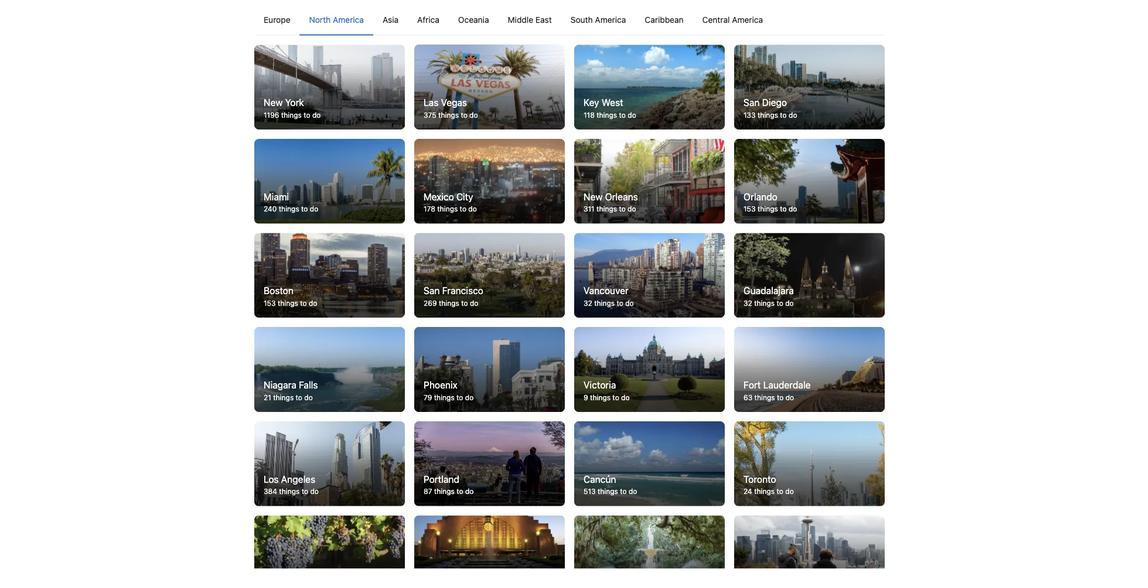 Task type: vqa. For each thing, say whether or not it's contained in the screenshot.
Niagara Falls image
yes



Task type: describe. For each thing, give the bounding box(es) containing it.
do inside new york 1196 things to do
[[312, 111, 321, 119]]

falls
[[299, 379, 318, 391]]

north america
[[309, 15, 364, 24]]

key
[[584, 97, 599, 108]]

asia button
[[373, 4, 408, 35]]

central america
[[703, 15, 763, 24]]

things inside san francisco 269 things to do
[[439, 299, 460, 307]]

63
[[744, 393, 753, 401]]

things inside key west 118 things to do
[[597, 111, 617, 119]]

cancún
[[584, 474, 616, 485]]

vancouver image
[[574, 233, 725, 318]]

things inside san diego 133 things to do
[[758, 111, 778, 119]]

toronto 24 things to do
[[744, 474, 794, 496]]

africa button
[[408, 4, 449, 35]]

key west image
[[574, 45, 725, 129]]

las vegas 375 things to do
[[424, 97, 478, 119]]

san francisco image
[[414, 233, 565, 318]]

diego
[[762, 97, 787, 108]]

guadalajara
[[744, 285, 794, 296]]

boston
[[264, 285, 294, 296]]

to inside victoria 9 things to do
[[613, 393, 619, 401]]

to inside san diego 133 things to do
[[780, 111, 787, 119]]

things inside new york 1196 things to do
[[281, 111, 302, 119]]

do inside cancún 513 things to do
[[629, 487, 637, 496]]

new orleans 311 things to do
[[584, 191, 638, 213]]

toronto
[[744, 474, 777, 485]]

do inside san diego 133 things to do
[[789, 111, 798, 119]]

cancún 513 things to do
[[584, 474, 637, 496]]

boston 153 things to do
[[264, 285, 317, 307]]

san diego image
[[735, 45, 885, 129]]

san for san diego
[[744, 97, 760, 108]]

to inside niagara falls 21 things to do
[[296, 393, 302, 401]]

guadalajara 32 things to do
[[744, 285, 794, 307]]

seattle image
[[735, 515, 885, 569]]

phoenix 79 things to do
[[424, 379, 474, 401]]

do inside las vegas 375 things to do
[[470, 111, 478, 119]]

things inside victoria 9 things to do
[[590, 393, 611, 401]]

311
[[584, 205, 595, 213]]

do inside victoria 9 things to do
[[621, 393, 630, 401]]

133
[[744, 111, 756, 119]]

america for north america
[[333, 15, 364, 24]]

los angeles image
[[254, 421, 405, 506]]

things inside portland 87 things to do
[[434, 487, 455, 496]]

city
[[457, 191, 473, 202]]

savannah image
[[574, 515, 725, 569]]

los angeles 384 things to do
[[264, 474, 319, 496]]

fort lauderdale image
[[735, 327, 885, 412]]

to inside key west 118 things to do
[[619, 111, 626, 119]]

153 for orlando
[[744, 205, 756, 213]]

mexico city 178 things to do
[[424, 191, 477, 213]]

153 for boston
[[264, 299, 276, 307]]

1196
[[264, 111, 279, 119]]

new orleans image
[[574, 139, 725, 224]]

mexico
[[424, 191, 454, 202]]

to inside new york 1196 things to do
[[304, 111, 310, 119]]

513
[[584, 487, 596, 496]]

fort lauderdale 63 things to do
[[744, 379, 811, 401]]

vegas
[[441, 97, 467, 108]]

orlando image
[[735, 139, 885, 224]]

central america button
[[693, 4, 773, 35]]

to inside vancouver 32 things to do
[[617, 299, 624, 307]]

do inside miami 240 things to do
[[310, 205, 318, 213]]

to inside orlando 153 things to do
[[780, 205, 787, 213]]

niagara falls 21 things to do
[[264, 379, 318, 401]]

new for new york
[[264, 97, 283, 108]]

boston image
[[254, 233, 405, 318]]

europe
[[264, 15, 290, 24]]

south
[[571, 15, 593, 24]]

to inside the mexico city 178 things to do
[[460, 205, 467, 213]]

central
[[703, 15, 730, 24]]

middle east button
[[499, 4, 561, 35]]

orlando
[[744, 191, 778, 202]]

things inside new orleans 311 things to do
[[597, 205, 617, 213]]

mexico city image
[[414, 139, 565, 224]]

do inside niagara falls 21 things to do
[[304, 393, 313, 401]]

do inside vancouver 32 things to do
[[626, 299, 634, 307]]

miami 240 things to do
[[264, 191, 318, 213]]

do inside new orleans 311 things to do
[[628, 205, 636, 213]]

cancún image
[[574, 421, 725, 506]]

san francisco 269 things to do
[[424, 285, 484, 307]]

portland image
[[414, 421, 565, 506]]

269
[[424, 299, 437, 307]]

san for san francisco
[[424, 285, 440, 296]]

portland 87 things to do
[[424, 474, 474, 496]]

oceania
[[458, 15, 489, 24]]

orleans
[[605, 191, 638, 202]]

things inside vancouver 32 things to do
[[594, 299, 615, 307]]

europe button
[[254, 4, 300, 35]]

phoenix image
[[414, 327, 565, 412]]

africa
[[417, 15, 440, 24]]

north
[[309, 15, 331, 24]]

do inside the mexico city 178 things to do
[[469, 205, 477, 213]]

things inside miami 240 things to do
[[279, 205, 299, 213]]

things inside fort lauderdale 63 things to do
[[755, 393, 775, 401]]

79
[[424, 393, 432, 401]]

384
[[264, 487, 277, 496]]

victoria
[[584, 379, 616, 391]]

los
[[264, 474, 279, 485]]



Task type: locate. For each thing, give the bounding box(es) containing it.
things down "west" at the top right of page
[[597, 111, 617, 119]]

to inside los angeles 384 things to do
[[302, 487, 308, 496]]

new inside new orleans 311 things to do
[[584, 191, 603, 202]]

san diego 133 things to do
[[744, 97, 798, 119]]

do inside guadalajara 32 things to do
[[786, 299, 794, 307]]

1 horizontal spatial america
[[595, 15, 626, 24]]

153 down boston
[[264, 299, 276, 307]]

things down diego
[[758, 111, 778, 119]]

things right 63
[[755, 393, 775, 401]]

153
[[744, 205, 756, 213], [264, 299, 276, 307]]

new for new orleans
[[584, 191, 603, 202]]

york
[[285, 97, 304, 108]]

middle
[[508, 15, 534, 24]]

things down vegas
[[438, 111, 459, 119]]

things inside niagara falls 21 things to do
[[273, 393, 294, 401]]

new york 1196 things to do
[[264, 97, 321, 119]]

america right north
[[333, 15, 364, 24]]

niagara falls image
[[254, 327, 405, 412]]

32
[[584, 299, 593, 307], [744, 299, 753, 307]]

cincinnati image
[[414, 515, 565, 569]]

caribbean
[[645, 15, 684, 24]]

1 32 from the left
[[584, 299, 593, 307]]

new up 311
[[584, 191, 603, 202]]

america
[[333, 15, 364, 24], [595, 15, 626, 24], [732, 15, 763, 24]]

america inside button
[[595, 15, 626, 24]]

178
[[424, 205, 435, 213]]

las vegas image
[[411, 43, 568, 131]]

things inside guadalajara 32 things to do
[[755, 299, 775, 307]]

do inside fort lauderdale 63 things to do
[[786, 393, 794, 401]]

things inside boston 153 things to do
[[278, 299, 298, 307]]

things down portland
[[434, 487, 455, 496]]

to inside las vegas 375 things to do
[[461, 111, 468, 119]]

to inside cancún 513 things to do
[[620, 487, 627, 496]]

32 for guadalajara
[[744, 299, 753, 307]]

north america button
[[300, 4, 373, 35]]

0 vertical spatial san
[[744, 97, 760, 108]]

things down vancouver
[[594, 299, 615, 307]]

1 horizontal spatial 153
[[744, 205, 756, 213]]

0 horizontal spatial san
[[424, 285, 440, 296]]

things inside orlando 153 things to do
[[758, 205, 778, 213]]

america inside button
[[732, 15, 763, 24]]

0 horizontal spatial 153
[[264, 299, 276, 307]]

things down miami
[[279, 205, 299, 213]]

america right south
[[595, 15, 626, 24]]

things inside cancún 513 things to do
[[598, 487, 618, 496]]

new
[[264, 97, 283, 108], [584, 191, 603, 202]]

san up the 133
[[744, 97, 760, 108]]

san up 269
[[424, 285, 440, 296]]

1 horizontal spatial new
[[584, 191, 603, 202]]

things inside los angeles 384 things to do
[[279, 487, 300, 496]]

america for central america
[[732, 15, 763, 24]]

things down 'orlando'
[[758, 205, 778, 213]]

1 america from the left
[[333, 15, 364, 24]]

32 down vancouver
[[584, 299, 593, 307]]

miami
[[264, 191, 289, 202]]

san inside san francisco 269 things to do
[[424, 285, 440, 296]]

things down york
[[281, 111, 302, 119]]

sonoma image
[[254, 515, 405, 569]]

things down the guadalajara
[[755, 299, 775, 307]]

153 down 'orlando'
[[744, 205, 756, 213]]

0 horizontal spatial new
[[264, 97, 283, 108]]

victoria 9 things to do
[[584, 379, 630, 401]]

south america
[[571, 15, 626, 24]]

to inside miami 240 things to do
[[301, 205, 308, 213]]

to inside fort lauderdale 63 things to do
[[777, 393, 784, 401]]

victoria image
[[574, 327, 725, 412]]

do inside key west 118 things to do
[[628, 111, 636, 119]]

1 vertical spatial new
[[584, 191, 603, 202]]

32 for vancouver
[[584, 299, 593, 307]]

3 america from the left
[[732, 15, 763, 24]]

things inside phoenix 79 things to do
[[434, 393, 455, 401]]

things down mexico
[[437, 205, 458, 213]]

2 32 from the left
[[744, 299, 753, 307]]

miami image
[[254, 139, 405, 224]]

fort
[[744, 379, 761, 391]]

vancouver
[[584, 285, 629, 296]]

things inside the mexico city 178 things to do
[[437, 205, 458, 213]]

32 inside guadalajara 32 things to do
[[744, 299, 753, 307]]

caribbean button
[[636, 4, 693, 35]]

phoenix
[[424, 379, 458, 391]]

key west 118 things to do
[[584, 97, 636, 119]]

87
[[424, 487, 432, 496]]

things inside 'toronto 24 things to do'
[[755, 487, 775, 496]]

to inside boston 153 things to do
[[300, 299, 307, 307]]

east
[[536, 15, 552, 24]]

new inside new york 1196 things to do
[[264, 97, 283, 108]]

san inside san diego 133 things to do
[[744, 97, 760, 108]]

america inside button
[[333, 15, 364, 24]]

things down phoenix
[[434, 393, 455, 401]]

to
[[304, 111, 310, 119], [461, 111, 468, 119], [619, 111, 626, 119], [780, 111, 787, 119], [301, 205, 308, 213], [460, 205, 467, 213], [619, 205, 626, 213], [780, 205, 787, 213], [300, 299, 307, 307], [461, 299, 468, 307], [617, 299, 624, 307], [777, 299, 784, 307], [296, 393, 302, 401], [457, 393, 463, 401], [613, 393, 619, 401], [777, 393, 784, 401], [302, 487, 308, 496], [457, 487, 463, 496], [620, 487, 627, 496], [777, 487, 784, 496]]

middle east
[[508, 15, 552, 24]]

orlando 153 things to do
[[744, 191, 797, 213]]

to inside new orleans 311 things to do
[[619, 205, 626, 213]]

to inside portland 87 things to do
[[457, 487, 463, 496]]

do inside 'toronto 24 things to do'
[[786, 487, 794, 496]]

america for south america
[[595, 15, 626, 24]]

375
[[424, 111, 437, 119]]

things down cancún
[[598, 487, 618, 496]]

1 vertical spatial 153
[[264, 299, 276, 307]]

21
[[264, 393, 271, 401]]

things down angeles
[[279, 487, 300, 496]]

2 horizontal spatial america
[[732, 15, 763, 24]]

32 inside vancouver 32 things to do
[[584, 299, 593, 307]]

0 horizontal spatial 32
[[584, 299, 593, 307]]

new up 1196
[[264, 97, 283, 108]]

west
[[602, 97, 623, 108]]

1 vertical spatial san
[[424, 285, 440, 296]]

things down niagara
[[273, 393, 294, 401]]

francisco
[[442, 285, 484, 296]]

240
[[264, 205, 277, 213]]

to inside guadalajara 32 things to do
[[777, 299, 784, 307]]

1 horizontal spatial 32
[[744, 299, 753, 307]]

0 vertical spatial 153
[[744, 205, 756, 213]]

tab list
[[254, 4, 885, 36]]

32 down the guadalajara
[[744, 299, 753, 307]]

things inside las vegas 375 things to do
[[438, 111, 459, 119]]

oceania button
[[449, 4, 499, 35]]

san
[[744, 97, 760, 108], [424, 285, 440, 296]]

vancouver 32 things to do
[[584, 285, 634, 307]]

las
[[424, 97, 439, 108]]

portland
[[424, 474, 460, 485]]

to inside 'toronto 24 things to do'
[[777, 487, 784, 496]]

do inside portland 87 things to do
[[465, 487, 474, 496]]

to inside phoenix 79 things to do
[[457, 393, 463, 401]]

asia
[[383, 15, 399, 24]]

america right central
[[732, 15, 763, 24]]

tab list containing europe
[[254, 4, 885, 36]]

do inside san francisco 269 things to do
[[470, 299, 479, 307]]

angeles
[[281, 474, 315, 485]]

south america button
[[561, 4, 636, 35]]

things down boston
[[278, 299, 298, 307]]

niagara
[[264, 379, 297, 391]]

153 inside boston 153 things to do
[[264, 299, 276, 307]]

do inside boston 153 things to do
[[309, 299, 317, 307]]

do inside phoenix 79 things to do
[[465, 393, 474, 401]]

118
[[584, 111, 595, 119]]

0 horizontal spatial america
[[333, 15, 364, 24]]

do
[[312, 111, 321, 119], [470, 111, 478, 119], [628, 111, 636, 119], [789, 111, 798, 119], [310, 205, 318, 213], [469, 205, 477, 213], [628, 205, 636, 213], [789, 205, 797, 213], [309, 299, 317, 307], [470, 299, 479, 307], [626, 299, 634, 307], [786, 299, 794, 307], [304, 393, 313, 401], [465, 393, 474, 401], [621, 393, 630, 401], [786, 393, 794, 401], [310, 487, 319, 496], [465, 487, 474, 496], [629, 487, 637, 496], [786, 487, 794, 496]]

things
[[281, 111, 302, 119], [438, 111, 459, 119], [597, 111, 617, 119], [758, 111, 778, 119], [279, 205, 299, 213], [437, 205, 458, 213], [597, 205, 617, 213], [758, 205, 778, 213], [278, 299, 298, 307], [439, 299, 460, 307], [594, 299, 615, 307], [755, 299, 775, 307], [273, 393, 294, 401], [434, 393, 455, 401], [590, 393, 611, 401], [755, 393, 775, 401], [279, 487, 300, 496], [434, 487, 455, 496], [598, 487, 618, 496], [755, 487, 775, 496]]

things down toronto
[[755, 487, 775, 496]]

do inside orlando 153 things to do
[[789, 205, 797, 213]]

guadalajara image
[[735, 233, 885, 318]]

things down victoria
[[590, 393, 611, 401]]

153 inside orlando 153 things to do
[[744, 205, 756, 213]]

9
[[584, 393, 588, 401]]

0 vertical spatial new
[[264, 97, 283, 108]]

toronto image
[[735, 421, 885, 506]]

lauderdale
[[764, 379, 811, 391]]

to inside san francisco 269 things to do
[[461, 299, 468, 307]]

things right 311
[[597, 205, 617, 213]]

2 america from the left
[[595, 15, 626, 24]]

new york image
[[254, 45, 405, 129]]

do inside los angeles 384 things to do
[[310, 487, 319, 496]]

things down the francisco
[[439, 299, 460, 307]]

24
[[744, 487, 753, 496]]

1 horizontal spatial san
[[744, 97, 760, 108]]



